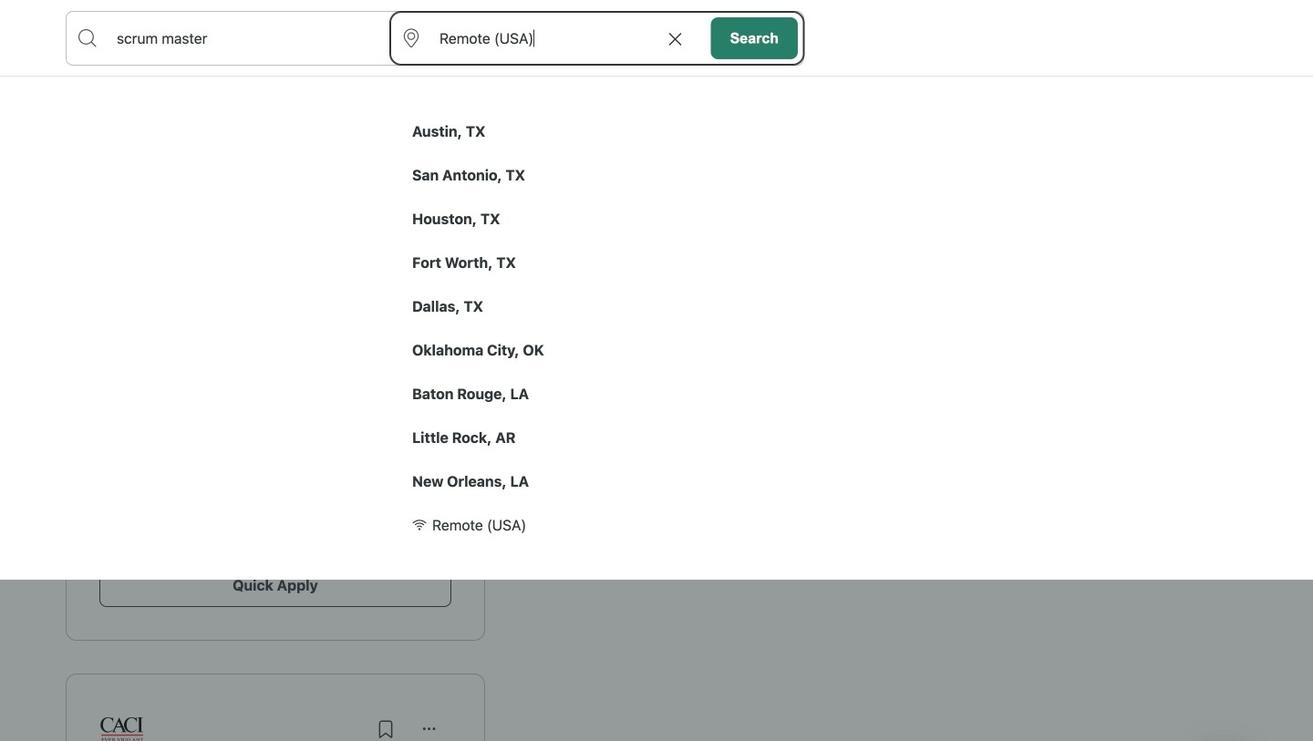 Task type: vqa. For each thing, say whether or not it's contained in the screenshot.
6th option from the bottom
yes



Task type: describe. For each thing, give the bounding box(es) containing it.
Location search field
[[390, 12, 706, 65]]

5 option from the top
[[401, 285, 746, 328]]

9 option from the top
[[401, 460, 746, 503]]

4 option from the top
[[401, 241, 746, 285]]

8 option from the top
[[401, 416, 746, 460]]

scrum master image
[[99, 708, 143, 741]]

product owner/scrum master (10-15 hrs/week) [denver, co or austin, tx] element
[[99, 367, 451, 432]]

6 option from the top
[[401, 328, 746, 372]]

Search job title or keyword search field
[[67, 12, 390, 65]]

3 option from the top
[[401, 197, 746, 241]]



Task type: locate. For each thing, give the bounding box(es) containing it.
2 job card menu element from the top
[[408, 726, 451, 741]]

1 vertical spatial job card menu element
[[408, 726, 451, 741]]

option
[[401, 109, 746, 153], [401, 153, 746, 197], [401, 197, 746, 241], [401, 241, 746, 285], [401, 285, 746, 328], [401, 328, 746, 372], [401, 372, 746, 416], [401, 416, 746, 460], [401, 460, 746, 503]]

1 option from the top
[[401, 109, 746, 153]]

1 job card menu element from the top
[[408, 320, 451, 337]]

job card menu element
[[408, 320, 451, 337], [408, 726, 451, 741]]

7 option from the top
[[401, 372, 746, 416]]

list box
[[401, 77, 746, 580]]

save job for later image
[[375, 719, 397, 741]]

2 option from the top
[[401, 153, 746, 197]]

0 vertical spatial job card menu element
[[408, 320, 451, 337]]



